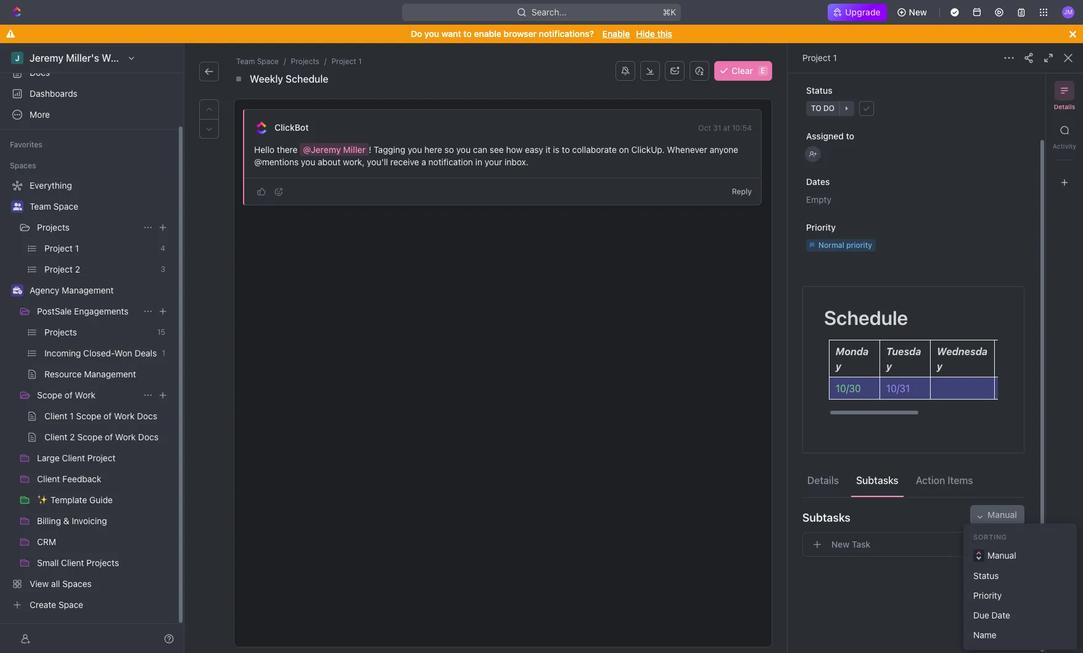 Task type: vqa. For each thing, say whether or not it's contained in the screenshot.
who
no



Task type: describe. For each thing, give the bounding box(es) containing it.
see
[[490, 144, 504, 155]]

details inside details button
[[808, 475, 839, 486]]

management
[[62, 285, 114, 296]]

assigned
[[806, 131, 844, 141]]

at
[[723, 123, 730, 133]]

to inside ! tagging you here so you can see how easy it is to collaborate on clickup. whenever anyone @mentions you about work, you'll receive a notification in your inbox.
[[562, 144, 570, 155]]

2 horizontal spatial to
[[846, 131, 854, 141]]

how
[[506, 144, 523, 155]]

clickbot
[[275, 122, 309, 133]]

monda
[[836, 346, 869, 357]]

agency management
[[30, 285, 114, 296]]

10:54
[[732, 123, 752, 133]]

weekly schedule link
[[247, 72, 331, 86]]

easy
[[525, 144, 543, 155]]

about
[[318, 157, 341, 167]]

0 horizontal spatial project 1 link
[[329, 56, 364, 68]]

details button
[[803, 469, 844, 491]]

1 horizontal spatial 1
[[833, 52, 837, 63]]

engagements
[[74, 306, 129, 316]]

items
[[948, 475, 973, 486]]

projects inside sidebar navigation
[[37, 222, 70, 233]]

activity
[[1053, 143, 1077, 150]]

new button
[[892, 2, 935, 22]]

0 horizontal spatial project
[[332, 57, 356, 66]]

here
[[424, 144, 442, 155]]

31
[[713, 123, 721, 133]]

dashboards
[[30, 88, 77, 99]]

docs link
[[5, 63, 173, 83]]

due date
[[974, 610, 1010, 621]]

@mentions
[[254, 157, 299, 167]]

subtasks for subtasks dropdown button
[[803, 511, 851, 524]]

project 1
[[803, 52, 837, 63]]

weekly
[[250, 73, 283, 85]]

status button
[[969, 566, 1072, 586]]

subtasks button
[[851, 469, 904, 491]]

10/30
[[836, 383, 861, 394]]

clear
[[732, 65, 753, 76]]

subtasks for subtasks button
[[856, 475, 899, 486]]

postsale
[[37, 306, 72, 316]]

it
[[546, 144, 551, 155]]

weekly schedule
[[250, 73, 328, 85]]

notification
[[429, 157, 473, 167]]

hello
[[254, 144, 275, 155]]

manual button
[[969, 545, 1072, 566]]

enable
[[474, 28, 501, 39]]

1 horizontal spatial project
[[803, 52, 831, 63]]

action items
[[916, 475, 973, 486]]

wednesda y
[[937, 346, 988, 372]]

details inside task sidebar navigation tab list
[[1054, 103, 1076, 110]]

favorites
[[10, 140, 42, 149]]

y for tuesda y
[[887, 361, 892, 372]]

you right "so"
[[456, 144, 471, 155]]

space for team space
[[53, 201, 78, 212]]

notifications?
[[539, 28, 594, 39]]

y for monda y
[[836, 361, 842, 372]]

work
[[75, 390, 96, 400]]

⌘k
[[663, 7, 676, 17]]

assigned to
[[806, 131, 854, 141]]

sorting
[[974, 533, 1007, 541]]

new for new
[[909, 7, 927, 17]]

0 vertical spatial priority
[[806, 222, 836, 233]]

in
[[475, 157, 482, 167]]

monda y
[[836, 346, 869, 372]]

there
[[277, 144, 298, 155]]

0 vertical spatial projects
[[291, 57, 319, 66]]

user group image
[[13, 203, 22, 210]]

tuesda
[[887, 346, 921, 357]]

tagging
[[374, 144, 405, 155]]

schedule inside weekly schedule link
[[286, 73, 328, 85]]

you'll
[[367, 157, 388, 167]]

team space / projects / project 1
[[236, 57, 362, 66]]

upgrade link
[[828, 4, 887, 21]]

of
[[65, 390, 73, 400]]

your
[[485, 157, 502, 167]]

on
[[619, 144, 629, 155]]

task
[[852, 539, 871, 550]]

new task button
[[803, 532, 1025, 557]]

space for team space / projects / project 1
[[257, 57, 279, 66]]

new task
[[832, 539, 871, 550]]

date
[[992, 610, 1010, 621]]

clickup.
[[631, 144, 665, 155]]

team space
[[30, 201, 78, 212]]

task sidebar navigation tab list
[[1051, 81, 1078, 192]]

collaborate
[[572, 144, 617, 155]]

1 horizontal spatial project 1 link
[[803, 52, 837, 63]]

enable
[[603, 28, 630, 39]]

new for new task
[[832, 539, 850, 550]]

work,
[[343, 157, 365, 167]]



Task type: locate. For each thing, give the bounding box(es) containing it.
0 horizontal spatial details
[[808, 475, 839, 486]]

!
[[369, 144, 371, 155]]

0 horizontal spatial y
[[836, 361, 842, 372]]

new
[[909, 7, 927, 17], [832, 539, 850, 550]]

0 horizontal spatial space
[[53, 201, 78, 212]]

manual inside button
[[988, 550, 1016, 561]]

priority button
[[969, 586, 1072, 606]]

e
[[761, 66, 765, 75]]

team
[[236, 57, 255, 66], [30, 201, 51, 212]]

new left "task"
[[832, 539, 850, 550]]

action
[[916, 475, 945, 486]]

1 / from the left
[[284, 57, 286, 66]]

1 vertical spatial status
[[974, 571, 999, 581]]

agency management link
[[30, 281, 170, 300]]

hello there
[[254, 144, 300, 155]]

manual up sorting
[[988, 510, 1017, 520]]

1 horizontal spatial space
[[257, 57, 279, 66]]

do
[[411, 28, 422, 39]]

10/31
[[887, 383, 910, 394]]

oct 31 at 10:54
[[699, 123, 752, 133]]

project 1 link down upgrade link
[[803, 52, 837, 63]]

status inside button
[[974, 571, 999, 581]]

1 y from the left
[[836, 361, 842, 372]]

to right want
[[464, 28, 472, 39]]

team for team space
[[30, 201, 51, 212]]

anyone
[[710, 144, 738, 155]]

sidebar navigation
[[0, 43, 184, 653]]

0 vertical spatial team
[[236, 57, 255, 66]]

2 y from the left
[[887, 361, 892, 372]]

1 vertical spatial new
[[832, 539, 850, 550]]

y down wednesda
[[937, 361, 943, 372]]

reply button
[[727, 184, 757, 199]]

manual down sorting
[[988, 550, 1016, 561]]

0 vertical spatial subtasks
[[856, 475, 899, 486]]

project 1 link up weekly schedule link
[[329, 56, 364, 68]]

subtasks
[[856, 475, 899, 486], [803, 511, 851, 524]]

0 vertical spatial manual
[[988, 510, 1017, 520]]

2 manual from the top
[[988, 550, 1016, 561]]

1 horizontal spatial schedule
[[824, 306, 908, 329]]

want
[[442, 28, 461, 39]]

details
[[1054, 103, 1076, 110], [808, 475, 839, 486]]

upgrade
[[845, 7, 881, 17]]

a
[[422, 157, 426, 167]]

is
[[553, 144, 560, 155]]

2 vertical spatial to
[[562, 144, 570, 155]]

0 horizontal spatial subtasks
[[803, 511, 851, 524]]

this
[[657, 28, 672, 39]]

1 manual from the top
[[988, 510, 1017, 520]]

scope of work
[[37, 390, 96, 400]]

oct
[[699, 123, 711, 133]]

1 horizontal spatial /
[[324, 57, 327, 66]]

tuesda y
[[887, 346, 921, 372]]

1
[[833, 52, 837, 63], [358, 57, 362, 66]]

1 horizontal spatial y
[[887, 361, 892, 372]]

so
[[445, 144, 454, 155]]

team up weekly
[[236, 57, 255, 66]]

whenever
[[667, 144, 707, 155]]

space inside sidebar navigation
[[53, 201, 78, 212]]

1 vertical spatial team space link
[[30, 197, 170, 217]]

1 vertical spatial to
[[846, 131, 854, 141]]

tree containing team space
[[5, 176, 173, 615]]

1 vertical spatial manual
[[988, 550, 1016, 561]]

0 horizontal spatial team space link
[[30, 197, 170, 217]]

1 horizontal spatial status
[[974, 571, 999, 581]]

dashboards link
[[5, 84, 173, 104]]

y down tuesda
[[887, 361, 892, 372]]

0 horizontal spatial to
[[464, 28, 472, 39]]

docs
[[30, 67, 50, 78]]

team right user group image
[[30, 201, 51, 212]]

projects up weekly schedule
[[291, 57, 319, 66]]

status down "project 1"
[[806, 85, 833, 96]]

subtasks inside button
[[856, 475, 899, 486]]

0 vertical spatial schedule
[[286, 73, 328, 85]]

1 vertical spatial subtasks
[[803, 511, 851, 524]]

priority up due date
[[974, 590, 1002, 601]]

reply
[[732, 187, 752, 196]]

projects link up weekly schedule
[[288, 56, 322, 68]]

0 horizontal spatial projects link
[[37, 218, 138, 238]]

due date button
[[969, 606, 1072, 626]]

to right 'is'
[[562, 144, 570, 155]]

manual button
[[970, 505, 1025, 525], [970, 505, 1025, 525]]

projects link
[[288, 56, 322, 68], [37, 218, 138, 238]]

1 horizontal spatial details
[[1054, 103, 1076, 110]]

clickbot button
[[274, 122, 309, 133]]

subtasks up subtasks dropdown button
[[856, 475, 899, 486]]

details left subtasks button
[[808, 475, 839, 486]]

name
[[974, 630, 997, 640]]

schedule down team space / projects / project 1
[[286, 73, 328, 85]]

name button
[[969, 626, 1072, 645]]

0 vertical spatial projects link
[[288, 56, 322, 68]]

details up activity
[[1054, 103, 1076, 110]]

0 vertical spatial team space link
[[234, 56, 281, 68]]

favorites button
[[5, 138, 47, 152]]

0 horizontal spatial team
[[30, 201, 51, 212]]

1 horizontal spatial team
[[236, 57, 255, 66]]

business time image
[[13, 287, 22, 294]]

due
[[974, 610, 989, 621]]

y inside tuesda y
[[887, 361, 892, 372]]

1 horizontal spatial priority
[[974, 590, 1002, 601]]

0 horizontal spatial priority
[[806, 222, 836, 233]]

team for team space / projects / project 1
[[236, 57, 255, 66]]

scope of work link
[[37, 386, 138, 405]]

0 vertical spatial details
[[1054, 103, 1076, 110]]

0 vertical spatial new
[[909, 7, 927, 17]]

priority down dates
[[806, 222, 836, 233]]

subtasks up new task
[[803, 511, 851, 524]]

wednesda
[[937, 346, 988, 357]]

0 vertical spatial to
[[464, 28, 472, 39]]

0 horizontal spatial new
[[832, 539, 850, 550]]

1 vertical spatial details
[[808, 475, 839, 486]]

0 horizontal spatial /
[[284, 57, 286, 66]]

y
[[836, 361, 842, 372], [887, 361, 892, 372], [937, 361, 943, 372]]

y inside wednesda y
[[937, 361, 943, 372]]

1 vertical spatial priority
[[974, 590, 1002, 601]]

postsale engagements
[[37, 306, 129, 316]]

status down sorting
[[974, 571, 999, 581]]

0 vertical spatial status
[[806, 85, 833, 96]]

project 1 link
[[803, 52, 837, 63], [329, 56, 364, 68]]

to right assigned
[[846, 131, 854, 141]]

0 horizontal spatial projects
[[37, 222, 70, 233]]

y inside the monda y
[[836, 361, 842, 372]]

spaces
[[10, 161, 36, 170]]

projects link down team space on the left top of the page
[[37, 218, 138, 238]]

inbox.
[[505, 157, 529, 167]]

you
[[424, 28, 439, 39], [408, 144, 422, 155], [456, 144, 471, 155], [301, 157, 315, 167]]

search...
[[531, 7, 567, 17]]

space
[[257, 57, 279, 66], [53, 201, 78, 212]]

schedule up the monda
[[824, 306, 908, 329]]

y for wednesda y
[[937, 361, 943, 372]]

0 horizontal spatial 1
[[358, 57, 362, 66]]

1 horizontal spatial team space link
[[234, 56, 281, 68]]

0 horizontal spatial schedule
[[286, 73, 328, 85]]

projects
[[291, 57, 319, 66], [37, 222, 70, 233]]

status
[[806, 85, 833, 96], [974, 571, 999, 581]]

manual
[[988, 510, 1017, 520], [988, 550, 1016, 561]]

team inside sidebar navigation
[[30, 201, 51, 212]]

tree
[[5, 176, 173, 615]]

new right "upgrade"
[[909, 7, 927, 17]]

y down the monda
[[836, 361, 842, 372]]

project
[[803, 52, 831, 63], [332, 57, 356, 66]]

you up a
[[408, 144, 422, 155]]

0 vertical spatial space
[[257, 57, 279, 66]]

1 vertical spatial team
[[30, 201, 51, 212]]

projects down team space on the left top of the page
[[37, 222, 70, 233]]

receive
[[390, 157, 419, 167]]

subtasks button
[[803, 503, 1025, 532]]

you right do
[[424, 28, 439, 39]]

3 y from the left
[[937, 361, 943, 372]]

1 vertical spatial projects
[[37, 222, 70, 233]]

scope
[[37, 390, 62, 400]]

action items button
[[911, 469, 978, 491]]

1 vertical spatial projects link
[[37, 218, 138, 238]]

1 vertical spatial schedule
[[824, 306, 908, 329]]

you left about
[[301, 157, 315, 167]]

1 horizontal spatial to
[[562, 144, 570, 155]]

hide
[[636, 28, 655, 39]]

priority inside button
[[974, 590, 1002, 601]]

1 vertical spatial space
[[53, 201, 78, 212]]

schedule
[[286, 73, 328, 85], [824, 306, 908, 329]]

1 horizontal spatial subtasks
[[856, 475, 899, 486]]

dates
[[806, 176, 830, 187]]

tree inside sidebar navigation
[[5, 176, 173, 615]]

can
[[473, 144, 487, 155]]

do you want to enable browser notifications? enable hide this
[[411, 28, 672, 39]]

agency
[[30, 285, 59, 296]]

space right user group image
[[53, 201, 78, 212]]

subtasks inside dropdown button
[[803, 511, 851, 524]]

space up weekly
[[257, 57, 279, 66]]

1 horizontal spatial projects link
[[288, 56, 322, 68]]

2 horizontal spatial y
[[937, 361, 943, 372]]

2 / from the left
[[324, 57, 327, 66]]

1 horizontal spatial new
[[909, 7, 927, 17]]

1 horizontal spatial projects
[[291, 57, 319, 66]]

0 horizontal spatial status
[[806, 85, 833, 96]]



